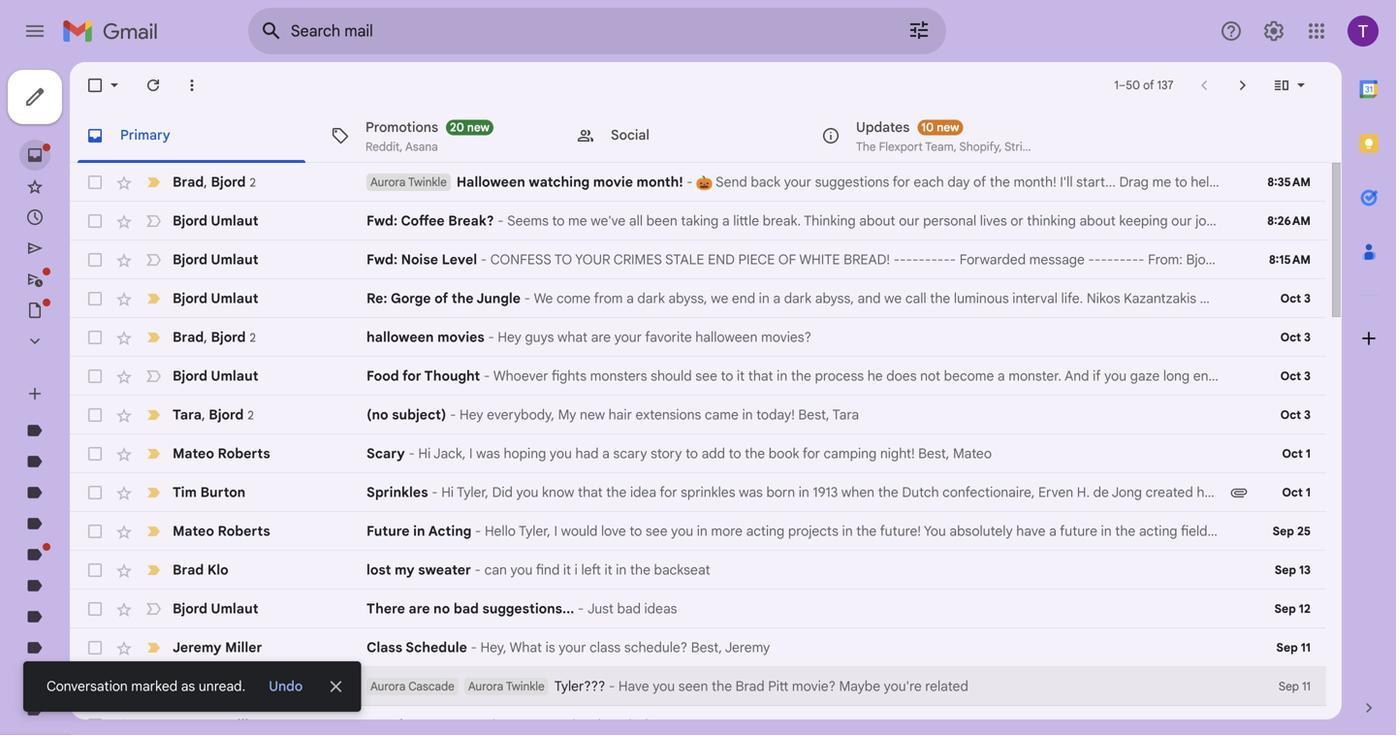Task type: describe. For each thing, give the bounding box(es) containing it.
the left 'process'
[[791, 368, 812, 385]]

know
[[542, 484, 575, 501]]

or
[[1011, 212, 1024, 229]]

can
[[485, 562, 507, 579]]

3 for re: gorge of the jungle - we come from a dark abyss, we end in a dark abyss, and we call the luminous interval life. nikos kazantzakis on mon, sep 11, 2023 at 10:24 am
[[1305, 292, 1312, 306]]

0 vertical spatial ,
[[204, 173, 207, 190]]

future
[[1060, 523, 1098, 540]]

jack,
[[434, 445, 466, 462]]

de
[[1094, 484, 1110, 501]]

backseat
[[654, 562, 711, 579]]

mon,
[[1222, 290, 1252, 307]]

a right from
[[627, 290, 634, 307]]

in left 1913
[[799, 484, 810, 501]]

hoping
[[504, 445, 547, 462]]

sep for bjord umlaut
[[1275, 602, 1297, 617]]

main menu image
[[23, 19, 47, 43]]

the right seen
[[712, 678, 732, 695]]

0 horizontal spatial abyss,
[[669, 290, 708, 307]]

Search mail text field
[[291, 21, 854, 41]]

2 inside tara , bjord 2
[[248, 408, 254, 423]]

2023
[[1300, 290, 1331, 307]]

jungle
[[477, 290, 521, 307]]

sprinkles
[[681, 484, 736, 501]]

all
[[629, 212, 643, 229]]

roberts for scary - hi jack, i was hoping you had a scary story to add to the book for camping night! best, mateo
[[218, 445, 270, 462]]

mateo left 25
[[1250, 523, 1289, 540]]

personal
[[924, 212, 977, 229]]

movie?
[[792, 678, 836, 695]]

you right the if
[[1105, 368, 1127, 385]]

future
[[367, 523, 410, 540]]

1 50 of 137
[[1115, 78, 1174, 93]]

oct for (no subject) - hey everybody, my new hair extensions came in today! best, tara
[[1281, 408, 1302, 422]]

movies
[[438, 329, 485, 346]]

a right have
[[1050, 523, 1057, 540]]

new for updates
[[937, 120, 960, 135]]

fwd: for fwd: noise level - confess to your crimes stale end piece of white bread! ---------- forwarded message --------- from: bjord umlaut <sicritbjordd@gmail.c
[[367, 251, 398, 268]]

brad , bjord 2 for 8:35 am
[[173, 173, 256, 190]]

forwarded
[[960, 251, 1026, 268]]

to right the seems
[[552, 212, 565, 229]]

brad up tara , bjord 2
[[173, 329, 204, 346]]

tab list inside main content
[[70, 109, 1343, 163]]

the left jungle
[[452, 290, 474, 307]]

1 horizontal spatial i
[[554, 523, 558, 540]]

social tab
[[561, 109, 805, 163]]

for right book
[[803, 445, 821, 462]]

oct 3 for halloween movies - hey guys what are your favorite halloween movies?
[[1281, 330, 1312, 345]]

2 vertical spatial are
[[409, 600, 430, 617]]

is
[[546, 639, 556, 656]]

idea
[[631, 484, 657, 501]]

0 horizontal spatial tara
[[173, 406, 202, 423]]

scary
[[614, 445, 648, 462]]

of for 1 50 of 137
[[1144, 78, 1155, 93]]

monster.
[[1009, 368, 1062, 385]]

would
[[561, 523, 598, 540]]

thinking
[[804, 212, 856, 229]]

beach
[[367, 717, 408, 734]]

sep for james peterson
[[1279, 680, 1300, 694]]

aurora for aurora twinkle halloween watching movie month!
[[371, 175, 406, 190]]

1 horizontal spatial tara
[[833, 406, 860, 423]]

, for (no subject)
[[202, 406, 205, 423]]

0 vertical spatial are
[[1274, 212, 1294, 229]]

jeremy for class schedule - hey, what is your class schedule? best, jeremy
[[173, 639, 222, 656]]

support image
[[1220, 19, 1244, 43]]

fwd: coffee break? - seems to me we've all been taking a little break. thinking about our personal lives or thinking about keeping our jobs. breaks are good. it's not a b
[[367, 212, 1397, 229]]

mateo roberts for scary
[[173, 445, 270, 462]]

abyss
[[1356, 368, 1391, 385]]

1913
[[813, 484, 838, 501]]

2 dark from the left
[[785, 290, 812, 307]]

oct for scary - hi jack, i was hoping you had a scary story to add to the book for camping night! best, mateo
[[1283, 447, 1304, 461]]

15 row from the top
[[70, 706, 1327, 735]]

jeremy up tyler??? - have you seen the brad pitt movie? maybe you're related
[[725, 639, 771, 656]]

umlaut for there are no bad suggestions... - just bad ideas
[[211, 600, 259, 617]]

wants
[[512, 717, 548, 734]]

more
[[712, 523, 743, 540]]

process
[[815, 368, 864, 385]]

and
[[858, 290, 881, 307]]

promotions
[[366, 119, 439, 136]]

mateo up confectionaire,
[[954, 445, 992, 462]]

1 place from the left
[[1265, 174, 1299, 191]]

2 month! from the left
[[1014, 174, 1057, 191]]

a right the do
[[587, 717, 595, 734]]

a left b
[[1382, 212, 1389, 229]]

6 row from the top
[[70, 357, 1397, 396]]

best, right night! on the right of the page
[[919, 445, 950, 462]]

miller for beach
[[225, 717, 262, 734]]

of
[[779, 251, 797, 268]]

it for left
[[605, 562, 613, 579]]

to right add
[[729, 445, 742, 462]]

of for re: gorge of the jungle - we come from a dark abyss, we end in a dark abyss, and we call the luminous interval life. nikos kazantzakis on mon, sep 11, 2023 at 10:24 am
[[435, 290, 448, 307]]

oct 3 for (no subject) - hey everybody, my new hair extensions came in today! best, tara
[[1281, 408, 1312, 422]]

keeping
[[1120, 212, 1169, 229]]

schedule
[[406, 639, 467, 656]]

8:26 am
[[1268, 214, 1312, 228]]

to left add
[[686, 445, 698, 462]]

1 vertical spatial your
[[615, 329, 642, 346]]

add
[[702, 445, 726, 462]]

asana
[[406, 140, 438, 154]]

1 bad from the left
[[454, 600, 479, 617]]

luminous
[[954, 290, 1010, 307]]

0 horizontal spatial it
[[564, 562, 571, 579]]

8:35 am
[[1268, 175, 1312, 190]]

row containing james peterson
[[70, 667, 1327, 706]]

white
[[800, 251, 841, 268]]

1 we from the left
[[711, 290, 729, 307]]

oct 3 for re: gorge of the jungle - we come from a dark abyss, we end in a dark abyss, and we call the luminous interval life. nikos kazantzakis on mon, sep 11, 2023 at 10:24 am
[[1281, 292, 1312, 306]]

hagelslag.
[[1197, 484, 1260, 501]]

sep for jeremy miller
[[1277, 641, 1299, 655]]

the left backseat
[[630, 562, 651, 579]]

the down jong
[[1116, 523, 1136, 540]]

the right 'when'
[[879, 484, 899, 501]]

little
[[734, 212, 760, 229]]

the left abyss
[[1332, 368, 1352, 385]]

hey, for hey, who wants to do a beach day? best, jer
[[451, 717, 477, 734]]

burton
[[200, 484, 246, 501]]

hair
[[609, 406, 632, 423]]

oct for halloween movies - hey guys what are your favorite halloween movies?
[[1281, 330, 1302, 345]]

monsters
[[590, 368, 648, 385]]

to right the love
[[630, 523, 643, 540]]

roberts for future in acting - hello tyler, i would love to see you in more acting projects in the future! you absolutely have a future in the acting field! best, mateo
[[218, 523, 270, 540]]

fwd: noise level - confess to your crimes stale end piece of white bread! ---------- forwarded message --------- from: bjord umlaut <sicritbjordd@gmail.c
[[367, 251, 1397, 268]]

from:
[[1149, 251, 1183, 268]]

back
[[751, 174, 781, 191]]

0 vertical spatial see
[[696, 368, 718, 385]]

b
[[1393, 212, 1397, 229]]

mateo up brad klo
[[173, 523, 214, 540]]

movies?
[[762, 329, 812, 346]]

2 row from the top
[[70, 202, 1397, 241]]

nikos
[[1087, 290, 1121, 307]]

10 new
[[922, 120, 960, 135]]

in right end
[[759, 290, 770, 307]]

a right become
[[998, 368, 1006, 385]]

confess
[[491, 251, 552, 268]]

jobs.
[[1196, 212, 1225, 229]]

2 vertical spatial your
[[559, 639, 586, 656]]

in down movies?
[[777, 368, 788, 385]]

subject)
[[392, 406, 447, 423]]

at
[[1334, 290, 1346, 307]]

8 row from the top
[[70, 435, 1327, 473]]

2 horizontal spatial abyss,
[[1289, 368, 1328, 385]]

sprinkles - hi tyler, did you know that the idea for sprinkles was born in 1913 when the dutch confectionaire, erven h. de jong created hagelslag. they were originally in
[[367, 484, 1397, 501]]

you right 'can'
[[511, 562, 533, 579]]

in right future
[[1102, 523, 1112, 540]]

4 row from the top
[[70, 279, 1397, 318]]

break?
[[448, 212, 494, 229]]

hi for hi tyler, did you know that the idea for sprinkles was born in 1913 when the dutch confectionaire, erven h. de jong created hagelslag. they were originally in
[[442, 484, 454, 501]]

more image
[[182, 76, 202, 95]]

future!
[[880, 523, 922, 540]]

in right left
[[616, 562, 627, 579]]

in left "acting"
[[413, 523, 425, 540]]

2 vertical spatial 1
[[1307, 486, 1312, 500]]

marked
[[131, 678, 178, 695]]

you right did
[[517, 484, 539, 501]]

good.
[[1298, 212, 1333, 229]]

i
[[575, 562, 578, 579]]

tim burton
[[173, 484, 246, 501]]

we've
[[591, 212, 626, 229]]

hey for hey guys what are your favorite halloween movies?
[[498, 329, 522, 346]]

sep 12
[[1275, 602, 1312, 617]]

jeremy miller for beach day
[[173, 717, 262, 734]]

aurora for aurora cascade
[[371, 680, 406, 694]]

james
[[173, 678, 213, 695]]

3 for food for thought - whoever fights monsters should see to it that in the process he does not become a monster. and if you gaze long enough into an abyss, the abyss w
[[1305, 369, 1312, 384]]

umlaut for food for thought - whoever fights monsters should see to it that in the process he does not become a monster. and if you gaze long enough into an abyss, the abyss w
[[211, 368, 259, 385]]

acting
[[429, 523, 472, 540]]

12
[[1300, 602, 1312, 617]]

20 new
[[450, 120, 490, 135]]

camping
[[824, 445, 877, 462]]

1 a from the left
[[1216, 174, 1225, 191]]

umlaut for fwd: coffee break? - seems to me we've all been taking a little break. thinking about our personal lives or thinking about keeping our jobs. breaks are good. it's not a b
[[211, 212, 259, 229]]

it's
[[1337, 212, 1355, 229]]

11 for james peterson
[[1303, 680, 1312, 694]]

0 horizontal spatial was
[[476, 445, 500, 462]]

0 vertical spatial tyler,
[[457, 484, 489, 501]]

umlaut for re: gorge of the jungle - we come from a dark abyss, we end in a dark abyss, and we call the luminous interval life. nikos kazantzakis on mon, sep 11, 2023 at 10:24 am
[[211, 290, 259, 307]]

13 row from the top
[[70, 629, 1327, 667]]

, for halloween movies
[[204, 329, 207, 346]]

hey for hey everybody, my new hair extensions came in today! best, tara
[[460, 406, 484, 423]]

best, right today!
[[799, 406, 830, 423]]

you left had
[[550, 445, 572, 462]]

1 halloween from the left
[[367, 329, 434, 346]]

hell
[[1192, 174, 1213, 191]]

noise
[[401, 251, 438, 268]]

0 vertical spatial 1
[[1115, 78, 1119, 93]]

seems
[[508, 212, 549, 229]]

1 horizontal spatial of
[[974, 174, 987, 191]]

brad klo
[[173, 562, 229, 579]]

brad left pitt
[[736, 678, 765, 695]]

2 vertical spatial sep 11
[[1277, 718, 1312, 733]]

to left the do
[[552, 717, 564, 734]]

brad left klo
[[173, 562, 204, 579]]

2 quiet from the left
[[1314, 174, 1348, 191]]

future in acting - hello tyler, i would love to see you in more acting projects in the future! you absolutely have a future in the acting field! best, mateo
[[367, 523, 1289, 540]]

row containing tim burton
[[70, 473, 1397, 512]]

1 vertical spatial 1
[[1307, 447, 1312, 461]]

for right idea
[[660, 484, 678, 501]]

to left hell
[[1175, 174, 1188, 191]]



Task type: vqa. For each thing, say whether or not it's contained in the screenshot.
second Miller from the top of the main content containing Promotions
yes



Task type: locate. For each thing, give the bounding box(es) containing it.
search mail image
[[254, 14, 289, 49]]

1 horizontal spatial tyler,
[[519, 523, 551, 540]]

3 bjord umlaut from the top
[[173, 290, 259, 307]]

the right call
[[931, 290, 951, 307]]

0 vertical spatial brad , bjord 2
[[173, 173, 256, 190]]

2 horizontal spatial your
[[785, 174, 812, 191]]

3 up were
[[1305, 408, 1312, 422]]

1 horizontal spatial a
[[1302, 174, 1311, 191]]

miller for class
[[225, 639, 262, 656]]

main content containing promotions
[[70, 62, 1397, 735]]

oct for re: gorge of the jungle - we come from a dark abyss, we end in a dark abyss, and we call the luminous interval life. nikos kazantzakis on mon, sep 11, 2023 at 10:24 am
[[1281, 292, 1302, 306]]

1 dark from the left
[[638, 290, 665, 307]]

1 horizontal spatial that
[[749, 368, 774, 385]]

hello
[[485, 523, 516, 540]]

1 row from the top
[[70, 163, 1396, 202]]

miller up peterson
[[225, 639, 262, 656]]

tab list
[[1343, 62, 1397, 665], [70, 109, 1343, 163]]

originally
[[1330, 484, 1385, 501]]

you up backseat
[[671, 523, 694, 540]]

0 horizontal spatial new
[[467, 120, 490, 135]]

that up today!
[[749, 368, 774, 385]]

mateo up tim
[[173, 445, 214, 462]]

whoever
[[494, 368, 549, 385]]

oct up "sep 25"
[[1283, 486, 1304, 500]]

field!
[[1181, 523, 1212, 540]]

0 vertical spatial of
[[1144, 78, 1155, 93]]

0 horizontal spatial i
[[470, 445, 473, 462]]

1 oct 1 from the top
[[1283, 447, 1312, 461]]

1 roberts from the top
[[218, 445, 270, 462]]

on
[[1200, 290, 1219, 307]]

jer
[[707, 717, 727, 734]]

halloween down gorge
[[367, 329, 434, 346]]

row up end
[[70, 241, 1397, 279]]

abyss, right an at right
[[1289, 368, 1328, 385]]

miller
[[225, 639, 262, 656], [225, 717, 262, 734]]

primary
[[120, 127, 170, 144]]

sep 11 for miller
[[1277, 641, 1312, 655]]

tab list containing promotions
[[70, 109, 1343, 163]]

1 jeremy miller from the top
[[173, 639, 262, 656]]

0 vertical spatial not
[[1358, 212, 1378, 229]]

0 horizontal spatial your
[[559, 639, 586, 656]]

1 vertical spatial mateo roberts
[[173, 523, 270, 540]]

1 left "50"
[[1115, 78, 1119, 93]]

0 vertical spatial mateo roberts
[[173, 445, 270, 462]]

we left call
[[885, 290, 902, 307]]

see
[[696, 368, 718, 385], [646, 523, 668, 540]]

1 horizontal spatial abyss,
[[816, 290, 855, 307]]

2 horizontal spatial new
[[937, 120, 960, 135]]

a right end
[[774, 290, 781, 307]]

11,
[[1283, 290, 1296, 307]]

hi for hi jack, i was hoping you had a scary story to add to the book for camping night! best, mateo
[[418, 445, 431, 462]]

conversation marked as unread.
[[47, 678, 246, 695]]

oct 1 up were
[[1283, 447, 1312, 461]]

the left future! in the bottom right of the page
[[857, 523, 877, 540]]

end
[[732, 290, 756, 307]]

aurora inside "aurora twinkle halloween watching movie month!"
[[371, 175, 406, 190]]

tim
[[173, 484, 197, 501]]

it up came
[[737, 368, 745, 385]]

if
[[1093, 368, 1102, 385]]

best,
[[799, 406, 830, 423], [919, 445, 950, 462], [1215, 523, 1247, 540], [691, 639, 723, 656], [673, 717, 705, 734]]

2 a from the left
[[1302, 174, 1311, 191]]

row down sprinkles
[[70, 512, 1327, 551]]

brad , bjord 2
[[173, 173, 256, 190], [173, 329, 256, 346]]

aurora twinkle halloween watching movie month!
[[371, 174, 684, 191]]

137
[[1158, 78, 1174, 93]]

row down seen
[[70, 706, 1327, 735]]

0 horizontal spatial that
[[578, 484, 603, 501]]

2 bjord umlaut from the top
[[173, 251, 259, 268]]

11 row from the top
[[70, 551, 1327, 590]]

bad
[[454, 600, 479, 617], [617, 600, 641, 617]]

had
[[576, 445, 599, 462]]

2 jeremy miller from the top
[[173, 717, 262, 734]]

of right day at the right top
[[974, 174, 987, 191]]

2 3 from the top
[[1305, 330, 1312, 345]]

thought
[[425, 368, 480, 385]]

beach day - hey, who wants to do a beach day? best, jer
[[367, 717, 727, 734]]

twinkle inside "aurora twinkle halloween watching movie month!"
[[408, 175, 447, 190]]

primary tab
[[70, 109, 313, 163]]

0 horizontal spatial not
[[921, 368, 941, 385]]

my
[[558, 406, 577, 423]]

2 acting from the left
[[1140, 523, 1178, 540]]

not right does
[[921, 368, 941, 385]]

1 horizontal spatial hi
[[442, 484, 454, 501]]

become
[[945, 368, 995, 385]]

in right originally
[[1389, 484, 1397, 501]]

sep for brad klo
[[1275, 563, 1297, 578]]

abyss, down stale at top
[[669, 290, 708, 307]]

roberts down the "burton"
[[218, 523, 270, 540]]

0 vertical spatial hi
[[418, 445, 431, 462]]

5 row from the top
[[70, 318, 1327, 357]]

roberts
[[218, 445, 270, 462], [218, 523, 270, 540]]

1 horizontal spatial new
[[580, 406, 605, 423]]

-
[[684, 174, 697, 191], [498, 212, 504, 229], [481, 251, 487, 268], [894, 251, 900, 268], [900, 251, 907, 268], [907, 251, 913, 268], [913, 251, 919, 268], [919, 251, 925, 268], [925, 251, 932, 268], [932, 251, 938, 268], [938, 251, 944, 268], [944, 251, 950, 268], [950, 251, 957, 268], [1089, 251, 1095, 268], [1095, 251, 1101, 268], [1101, 251, 1108, 268], [1108, 251, 1114, 268], [1114, 251, 1120, 268], [1120, 251, 1126, 268], [1126, 251, 1133, 268], [1133, 251, 1139, 268], [1139, 251, 1145, 268], [524, 290, 531, 307], [488, 329, 495, 346], [484, 368, 490, 385], [450, 406, 456, 423], [409, 445, 415, 462], [432, 484, 438, 501], [475, 523, 482, 540], [475, 562, 481, 579], [578, 600, 584, 617], [471, 639, 477, 656], [609, 678, 615, 695], [441, 717, 448, 734]]

a up good.
[[1302, 174, 1311, 191]]

alert
[[23, 45, 1366, 712]]

1 brad , bjord 2 from the top
[[173, 173, 256, 190]]

None checkbox
[[85, 211, 105, 231], [85, 250, 105, 270], [85, 289, 105, 308], [85, 328, 105, 347], [85, 406, 105, 425], [85, 444, 105, 464], [85, 483, 105, 503], [85, 561, 105, 580], [85, 638, 105, 658], [85, 716, 105, 735], [85, 211, 105, 231], [85, 250, 105, 270], [85, 289, 105, 308], [85, 328, 105, 347], [85, 406, 105, 425], [85, 444, 105, 464], [85, 483, 105, 503], [85, 561, 105, 580], [85, 638, 105, 658], [85, 716, 105, 735]]

bjord umlaut for re: gorge of the jungle
[[173, 290, 259, 307]]

best, left 'jer' on the right bottom of the page
[[673, 717, 705, 734]]

0 horizontal spatial we
[[711, 290, 729, 307]]

hi left jack,
[[418, 445, 431, 462]]

sep 13
[[1275, 563, 1312, 578]]

🎃 image
[[697, 175, 713, 191]]

1 vertical spatial hey,
[[451, 717, 477, 734]]

tara up camping
[[833, 406, 860, 423]]

twinkle for aurora twinkle
[[506, 680, 545, 694]]

aurora up who on the bottom of the page
[[468, 680, 504, 694]]

2
[[1389, 174, 1396, 191], [250, 175, 256, 190], [250, 331, 256, 345], [248, 408, 254, 423]]

a right had
[[603, 445, 610, 462]]

2 horizontal spatial of
[[1144, 78, 1155, 93]]

break.
[[763, 212, 801, 229]]

left
[[582, 562, 601, 579]]

4 3 from the top
[[1305, 408, 1312, 422]]

halloween down end
[[696, 329, 758, 346]]

bjord umlaut for food for thought
[[173, 368, 259, 385]]

2 place from the left
[[1351, 174, 1385, 191]]

food for thought - whoever fights monsters should see to it that in the process he does not become a monster. and if you gaze long enough into an abyss, the abyss w
[[367, 368, 1397, 385]]

did
[[492, 484, 513, 501]]

0 horizontal spatial about
[[860, 212, 896, 229]]

came
[[705, 406, 739, 423]]

1 about from the left
[[860, 212, 896, 229]]

row containing brad klo
[[70, 551, 1327, 590]]

2 fwd: from the top
[[367, 251, 398, 268]]

navigation
[[0, 62, 233, 735]]

0 horizontal spatial hey,
[[451, 717, 477, 734]]

james peterson
[[173, 678, 271, 695]]

sep for mateo roberts
[[1273, 524, 1295, 539]]

12 row from the top
[[70, 590, 1327, 629]]

dark down the of
[[785, 290, 812, 307]]

2 vertical spatial 11
[[1302, 718, 1312, 733]]

2 brad , bjord 2 from the top
[[173, 329, 256, 346]]

oct 3 down an at right
[[1281, 408, 1312, 422]]

1 horizontal spatial dark
[[785, 290, 812, 307]]

pitt
[[769, 678, 789, 695]]

abyss,
[[669, 290, 708, 307], [816, 290, 855, 307], [1289, 368, 1328, 385]]

aurora cascade
[[371, 680, 455, 694]]

it for to
[[737, 368, 745, 385]]

in right came
[[743, 406, 753, 423]]

1 horizontal spatial see
[[696, 368, 718, 385]]

mateo roberts for future in acting
[[173, 523, 270, 540]]

3 down 2023
[[1305, 330, 1312, 345]]

we
[[711, 290, 729, 307], [885, 290, 902, 307]]

0 vertical spatial hey
[[498, 329, 522, 346]]

long
[[1164, 368, 1190, 385]]

14 row from the top
[[70, 667, 1327, 706]]

5 bjord umlaut from the top
[[173, 600, 259, 617]]

bjord umlaut for fwd: noise level
[[173, 251, 259, 268]]

your right back
[[785, 174, 812, 191]]

i right jack,
[[470, 445, 473, 462]]

quiet right the 8:35 am
[[1314, 174, 1348, 191]]

advanced search options image
[[900, 11, 939, 49]]

see right should
[[696, 368, 718, 385]]

for
[[893, 174, 911, 191], [403, 368, 422, 385], [803, 445, 821, 462], [660, 484, 678, 501]]

suggestions
[[815, 174, 890, 191]]

1 vertical spatial twinkle
[[506, 680, 545, 694]]

related
[[926, 678, 969, 695]]

1 horizontal spatial hey,
[[481, 639, 507, 656]]

promotions, 20 new messages, tab
[[315, 109, 560, 163]]

1 vertical spatial sep 11
[[1279, 680, 1312, 694]]

born
[[767, 484, 796, 501]]

0 vertical spatial roberts
[[218, 445, 270, 462]]

7 row from the top
[[70, 396, 1327, 435]]

1 horizontal spatial month!
[[1014, 174, 1057, 191]]

20
[[450, 120, 464, 135]]

hi down jack,
[[442, 484, 454, 501]]

bjord umlaut for fwd: coffee break?
[[173, 212, 259, 229]]

tyler, left did
[[457, 484, 489, 501]]

2 halloween from the left
[[696, 329, 758, 346]]

1 bjord umlaut from the top
[[173, 212, 259, 229]]

0 vertical spatial was
[[476, 445, 500, 462]]

my
[[395, 562, 415, 579]]

2 our from the left
[[1172, 212, 1193, 229]]

should
[[651, 368, 692, 385]]

peterson
[[217, 678, 271, 695]]

brad down primary tab
[[173, 173, 204, 190]]

1 horizontal spatial our
[[1172, 212, 1193, 229]]

1 vertical spatial see
[[646, 523, 668, 540]]

, up tara , bjord 2
[[204, 329, 207, 346]]

undo
[[269, 678, 303, 695]]

10 row from the top
[[70, 512, 1327, 551]]

4 bjord umlaut from the top
[[173, 368, 259, 385]]

coffee
[[401, 212, 445, 229]]

updates, 10 new messages, tab
[[806, 109, 1051, 163]]

halloween
[[367, 329, 434, 346], [696, 329, 758, 346]]

oct 3 down 8:15 am
[[1281, 292, 1312, 306]]

0 vertical spatial 11
[[1302, 641, 1312, 655]]

bjord umlaut for there are no bad suggestions...
[[173, 600, 259, 617]]

1 horizontal spatial was
[[739, 484, 763, 501]]

toggle split pane mode image
[[1273, 76, 1292, 95]]

who
[[480, 717, 508, 734]]

settings image
[[1263, 19, 1286, 43]]

tyler??? - have you seen the brad pitt movie? maybe you're related
[[555, 678, 969, 695]]

2 we from the left
[[885, 290, 902, 307]]

0 horizontal spatial acting
[[747, 523, 785, 540]]

twinkle for aurora twinkle halloween watching movie month!
[[408, 175, 447, 190]]

,
[[204, 173, 207, 190], [204, 329, 207, 346], [202, 406, 205, 423]]

alert containing conversation marked as unread.
[[23, 45, 1366, 712]]

row up should
[[70, 318, 1327, 357]]

0 vertical spatial miller
[[225, 639, 262, 656]]

25
[[1298, 524, 1312, 539]]

row up came
[[70, 357, 1397, 396]]

day
[[412, 717, 438, 734]]

2 horizontal spatial are
[[1274, 212, 1294, 229]]

fwd: for fwd: coffee break? - seems to me we've all been taking a little break. thinking about our personal lives or thinking about keeping our jobs. breaks are good. it's not a b
[[367, 212, 398, 229]]

1 vertical spatial jeremy miller
[[173, 717, 262, 734]]

i left would
[[554, 523, 558, 540]]

row containing tara
[[70, 396, 1327, 435]]

aurora up beach
[[371, 680, 406, 694]]

find
[[536, 562, 560, 579]]

a right hell
[[1216, 174, 1225, 191]]

1 vertical spatial hey
[[460, 406, 484, 423]]

2 horizontal spatial it
[[737, 368, 745, 385]]

each
[[914, 174, 945, 191]]

tara up tim
[[173, 406, 202, 423]]

1 horizontal spatial your
[[615, 329, 642, 346]]

kazantzakis
[[1125, 290, 1197, 307]]

2 vertical spatial ,
[[202, 406, 205, 423]]

1 horizontal spatial acting
[[1140, 523, 1178, 540]]

umlaut for fwd: noise level - confess to your crimes stale end piece of white bread! ---------- forwarded message --------- from: bjord umlaut <sicritbjordd@gmail.c
[[211, 251, 259, 268]]

thinking
[[1028, 212, 1077, 229]]

1 horizontal spatial not
[[1358, 212, 1378, 229]]

sprinkles
[[367, 484, 428, 501]]

1 month! from the left
[[637, 174, 684, 191]]

it right left
[[605, 562, 613, 579]]

row down backseat
[[70, 590, 1327, 629]]

in right projects
[[843, 523, 853, 540]]

row down the end
[[70, 279, 1397, 318]]

oct 3 for food for thought - whoever fights monsters should see to it that in the process he does not become a monster. and if you gaze long enough into an abyss, the abyss w
[[1281, 369, 1312, 384]]

3 3 from the top
[[1305, 369, 1312, 384]]

2 about from the left
[[1080, 212, 1116, 229]]

month! left i'll
[[1014, 174, 1057, 191]]

older image
[[1234, 76, 1253, 95]]

to up came
[[721, 368, 734, 385]]

2 vertical spatial of
[[435, 290, 448, 307]]

sep 11 for peterson
[[1279, 680, 1312, 694]]

0 horizontal spatial place
[[1265, 174, 1299, 191]]

1 acting from the left
[[747, 523, 785, 540]]

0 horizontal spatial bad
[[454, 600, 479, 617]]

1 vertical spatial oct 1
[[1283, 486, 1312, 500]]

reddit, asana
[[366, 140, 438, 154]]

1 oct 3 from the top
[[1281, 292, 1312, 306]]

1 horizontal spatial place
[[1351, 174, 1385, 191]]

1 vertical spatial brad , bjord 2
[[173, 329, 256, 346]]

important according to google magic. switch
[[144, 677, 163, 697]]

0 horizontal spatial halloween
[[367, 329, 434, 346]]

1 our from the left
[[899, 212, 920, 229]]

1 horizontal spatial halloween
[[696, 329, 758, 346]]

0 horizontal spatial me
[[569, 212, 588, 229]]

0 vertical spatial your
[[785, 174, 812, 191]]

0 horizontal spatial quiet
[[1228, 174, 1262, 191]]

1 horizontal spatial about
[[1080, 212, 1116, 229]]

that
[[749, 368, 774, 385], [578, 484, 603, 501]]

hey, for hey, what is your class schedule? best, jeremy
[[481, 639, 507, 656]]

3 for halloween movies - hey guys what are your favorite halloween movies?
[[1305, 330, 1312, 345]]

the left idea
[[607, 484, 627, 501]]

0 vertical spatial fwd:
[[367, 212, 398, 229]]

1 3 from the top
[[1305, 292, 1312, 306]]

1 mateo roberts from the top
[[173, 445, 270, 462]]

1 miller from the top
[[225, 639, 262, 656]]

8:15 am
[[1270, 253, 1312, 267]]

1 horizontal spatial hey
[[498, 329, 522, 346]]

1 horizontal spatial bad
[[617, 600, 641, 617]]

conversation
[[47, 678, 128, 695]]

about down start...
[[1080, 212, 1116, 229]]

enough
[[1194, 368, 1241, 385]]

None checkbox
[[85, 76, 105, 95], [85, 173, 105, 192], [85, 367, 105, 386], [85, 522, 105, 541], [85, 600, 105, 619], [85, 76, 105, 95], [85, 173, 105, 192], [85, 367, 105, 386], [85, 522, 105, 541], [85, 600, 105, 619]]

a left little
[[723, 212, 730, 229]]

brad
[[173, 173, 204, 190], [173, 329, 204, 346], [173, 562, 204, 579], [736, 678, 765, 695]]

1 vertical spatial 11
[[1303, 680, 1312, 694]]

row up more
[[70, 473, 1397, 512]]

jeremy miller for class schedule
[[173, 639, 262, 656]]

3 oct 3 from the top
[[1281, 369, 1312, 384]]

end
[[708, 251, 735, 268]]

life.
[[1062, 290, 1084, 307]]

aurora
[[371, 175, 406, 190], [371, 680, 406, 694], [468, 680, 504, 694]]

1 fwd: from the top
[[367, 212, 398, 229]]

tara
[[173, 406, 202, 423], [833, 406, 860, 423]]

refresh image
[[144, 76, 163, 95]]

abyss, left and
[[816, 290, 855, 307]]

for right 'food'
[[403, 368, 422, 385]]

it left i
[[564, 562, 571, 579]]

1 vertical spatial fwd:
[[367, 251, 398, 268]]

0 vertical spatial that
[[749, 368, 774, 385]]

1 vertical spatial was
[[739, 484, 763, 501]]

0 vertical spatial me
[[1153, 174, 1172, 191]]

what
[[510, 639, 542, 656]]

0 horizontal spatial see
[[646, 523, 668, 540]]

into
[[1244, 368, 1267, 385]]

0 horizontal spatial of
[[435, 290, 448, 307]]

(no
[[367, 406, 389, 423]]

bjord
[[211, 173, 246, 190], [173, 212, 208, 229], [173, 251, 208, 268], [1187, 251, 1219, 268], [173, 290, 208, 307], [211, 329, 246, 346], [173, 368, 208, 385], [209, 406, 244, 423], [173, 600, 208, 617]]

gmail image
[[62, 12, 168, 50]]

place up 8:26 am
[[1265, 174, 1299, 191]]

the left book
[[745, 445, 766, 462]]

aurora for aurora twinkle
[[468, 680, 504, 694]]

0 horizontal spatial tyler,
[[457, 484, 489, 501]]

2 oct 3 from the top
[[1281, 330, 1312, 345]]

0 horizontal spatial hi
[[418, 445, 431, 462]]

oct for food for thought - whoever fights monsters should see to it that in the process he does not become a monster. and if you gaze long enough into an abyss, the abyss w
[[1281, 369, 1302, 384]]

row
[[70, 163, 1396, 202], [70, 202, 1397, 241], [70, 241, 1397, 279], [70, 279, 1397, 318], [70, 318, 1327, 357], [70, 357, 1397, 396], [70, 396, 1327, 435], [70, 435, 1327, 473], [70, 473, 1397, 512], [70, 512, 1327, 551], [70, 551, 1327, 590], [70, 590, 1327, 629], [70, 629, 1327, 667], [70, 667, 1327, 706], [70, 706, 1327, 735]]

1 vertical spatial not
[[921, 368, 941, 385]]

0 horizontal spatial dark
[[638, 290, 665, 307]]

the up lives
[[990, 174, 1011, 191]]

quiet up "breaks"
[[1228, 174, 1262, 191]]

brad , bjord 2 for oct 3
[[173, 329, 256, 346]]

1 horizontal spatial we
[[885, 290, 902, 307]]

undo link
[[261, 669, 311, 704]]

main content
[[70, 62, 1397, 735]]

for left each
[[893, 174, 911, 191]]

jeremy for beach day - hey, who wants to do a beach day? best, jer
[[173, 717, 222, 734]]

3 row from the top
[[70, 241, 1397, 279]]

you left seen
[[653, 678, 675, 695]]

in left more
[[697, 523, 708, 540]]

bread!
[[844, 251, 891, 268]]

updates
[[857, 119, 910, 136]]

oct down an at right
[[1281, 408, 1302, 422]]

oct down 11,
[[1281, 330, 1302, 345]]

best, up seen
[[691, 639, 723, 656]]

1 vertical spatial of
[[974, 174, 987, 191]]

of right "50"
[[1144, 78, 1155, 93]]

seen
[[679, 678, 709, 695]]

hey, left what
[[481, 639, 507, 656]]

me right drag at the right top of page
[[1153, 174, 1172, 191]]

2 bad from the left
[[617, 600, 641, 617]]

0 horizontal spatial hey
[[460, 406, 484, 423]]

new for promotions
[[467, 120, 490, 135]]

1 vertical spatial are
[[591, 329, 611, 346]]

oct 3 right into
[[1281, 369, 1312, 384]]

2 roberts from the top
[[218, 523, 270, 540]]

our left jobs.
[[1172, 212, 1193, 229]]

i
[[470, 445, 473, 462], [554, 523, 558, 540]]

0 vertical spatial i
[[470, 445, 473, 462]]

your up monsters
[[615, 329, 642, 346]]

1 vertical spatial miller
[[225, 717, 262, 734]]

0 horizontal spatial month!
[[637, 174, 684, 191]]

2 mateo roberts from the top
[[173, 523, 270, 540]]

1 horizontal spatial are
[[591, 329, 611, 346]]

brad , bjord 2 down primary tab
[[173, 173, 256, 190]]

3 for (no subject) - hey everybody, my new hair extensions came in today! best, tara
[[1305, 408, 1312, 422]]

9 row from the top
[[70, 473, 1397, 512]]

1 vertical spatial hi
[[442, 484, 454, 501]]

0 horizontal spatial are
[[409, 600, 430, 617]]

0 vertical spatial oct 1
[[1283, 447, 1312, 461]]

1 vertical spatial that
[[578, 484, 603, 501]]

0 horizontal spatial a
[[1216, 174, 1225, 191]]

(no subject) - hey everybody, my new hair extensions came in today! best, tara
[[367, 406, 860, 423]]

None search field
[[248, 8, 947, 54]]

4 oct 3 from the top
[[1281, 408, 1312, 422]]

maybe
[[840, 678, 881, 695]]

11 for jeremy miller
[[1302, 641, 1312, 655]]

have
[[1017, 523, 1046, 540]]

new right '20'
[[467, 120, 490, 135]]

2 oct 1 from the top
[[1283, 486, 1312, 500]]

1 quiet from the left
[[1228, 174, 1262, 191]]

2 miller from the top
[[225, 717, 262, 734]]

<sicritbjordd@gmail.c
[[1270, 251, 1397, 268]]

oct 3
[[1281, 292, 1312, 306], [1281, 330, 1312, 345], [1281, 369, 1312, 384], [1281, 408, 1312, 422]]

1 horizontal spatial me
[[1153, 174, 1172, 191]]

unread.
[[199, 678, 246, 695]]

sweater
[[418, 562, 471, 579]]

10:24
[[1350, 290, 1382, 307]]

cascade
[[409, 680, 455, 694]]

hey, left who on the bottom of the page
[[451, 717, 477, 734]]

best, right field!
[[1215, 523, 1247, 540]]

fwd: left coffee
[[367, 212, 398, 229]]



